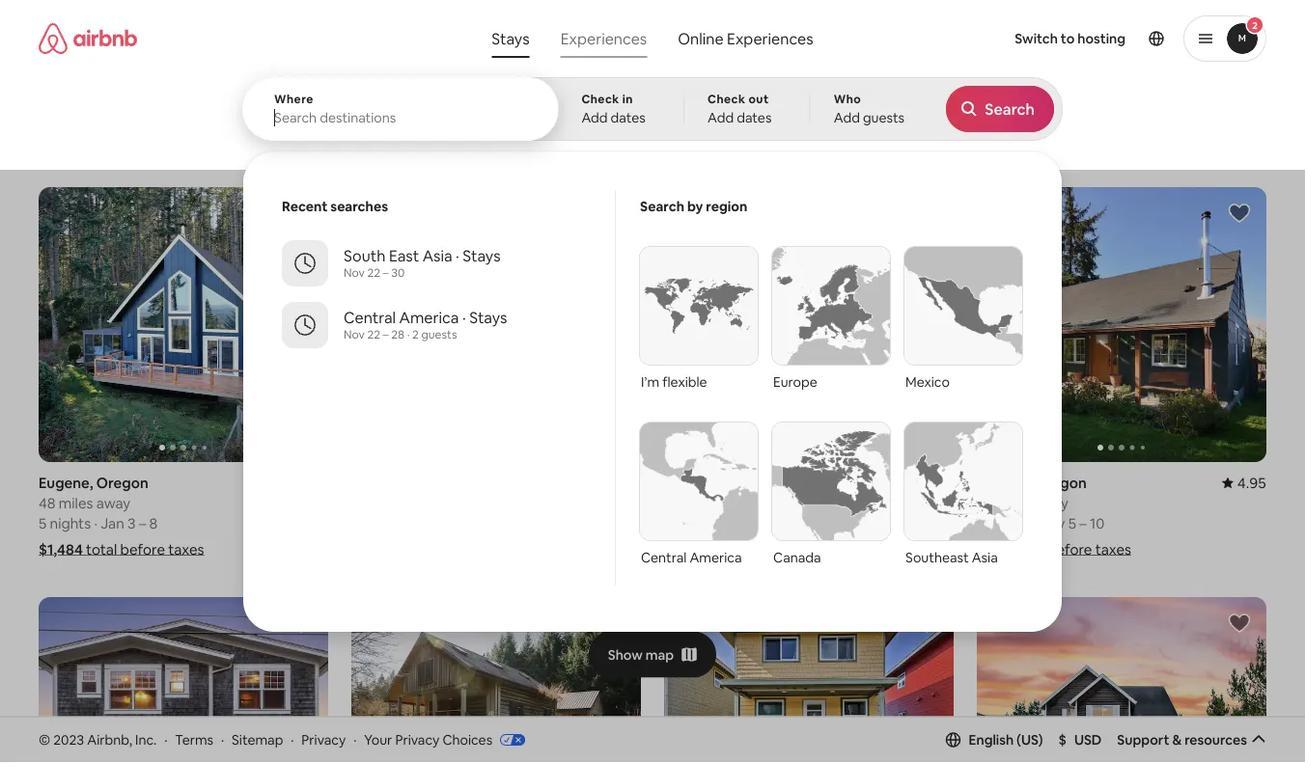 Task type: vqa. For each thing, say whether or not it's contained in the screenshot.
OF
no



Task type: locate. For each thing, give the bounding box(es) containing it.
0 horizontal spatial dates
[[611, 109, 646, 127]]

1 check from the left
[[582, 92, 620, 107]]

miles right the 48
[[59, 494, 93, 513]]

before inside lincoln city, oregon 40 miles away 5 nights · jan 8 – 13 $1,544 total before taxes
[[746, 540, 791, 559]]

1 horizontal spatial 2
[[1253, 19, 1258, 31]]

22 left 30
[[367, 266, 381, 281]]

0 horizontal spatial miles
[[59, 494, 93, 513]]

1 horizontal spatial eugene,
[[977, 474, 1032, 493]]

2 inside the "central america · stays nov 22 – 28 · 2 guests"
[[412, 327, 419, 342]]

2 add from the left
[[708, 109, 734, 127]]

away inside eugene, oregon 48 miles away 5 nights · jan 3 – 8 $1,484 total before taxes
[[96, 494, 130, 513]]

experiences up the in
[[561, 28, 647, 48]]

8 right the 3
[[149, 514, 158, 533]]

– left 28
[[383, 327, 389, 342]]

add to wishlist: pacific city, oregon image
[[1228, 612, 1252, 635]]

central inside the "central america · stays nov 22 – 28 · 2 guests"
[[344, 308, 396, 327]]

0 horizontal spatial nights
[[50, 514, 91, 533]]

2 nights from the left
[[676, 514, 717, 533]]

homes
[[862, 143, 899, 158]]

online experiences
[[678, 28, 814, 48]]

1 horizontal spatial privacy
[[395, 732, 440, 749]]

taxes
[[168, 540, 204, 559], [794, 540, 830, 559], [1096, 540, 1132, 559]]

2 miles from the left
[[685, 494, 719, 513]]

oregon inside eugene, oregon 48 miles away 5 nights · jan 3 – 8 $1,484 total before taxes
[[96, 474, 148, 493]]

add for check in add dates
[[582, 109, 608, 127]]

total
[[86, 540, 117, 559], [712, 540, 743, 559], [1014, 540, 1045, 559]]

10
[[1090, 514, 1105, 533]]

2 horizontal spatial nights
[[989, 514, 1030, 533]]

3 add from the left
[[834, 109, 860, 127]]

experiences
[[561, 28, 647, 48], [727, 28, 814, 48]]

guests
[[863, 109, 905, 127], [422, 327, 457, 342]]

check left the 'out'
[[708, 92, 746, 107]]

2 total from the left
[[712, 540, 743, 559]]

display total before taxes switch
[[1216, 123, 1251, 146]]

stays down south east asia · stays nov 22 – 30
[[469, 308, 507, 327]]

in
[[623, 92, 633, 107]]

5 down the 48
[[39, 514, 47, 533]]

1 experiences from the left
[[561, 28, 647, 48]]

check
[[582, 92, 620, 107], [708, 92, 746, 107]]

1 horizontal spatial experiences
[[727, 28, 814, 48]]

1 vertical spatial stays
[[463, 246, 501, 266]]

1 before from the left
[[120, 540, 165, 559]]

add to wishlist: waldport, oregon image
[[916, 612, 939, 635]]

1 horizontal spatial away
[[722, 494, 757, 513]]

1 horizontal spatial guests
[[863, 109, 905, 127]]

guests inside who add guests
[[863, 109, 905, 127]]

2 22 from the top
[[367, 327, 381, 342]]

2
[[1253, 19, 1258, 31], [412, 327, 419, 342]]

· inside lincoln city, oregon 40 miles away 5 nights · jan 8 – 13 $1,544 total before taxes
[[720, 514, 723, 533]]

2 horizontal spatial miles
[[997, 494, 1032, 513]]

eugene,
[[39, 474, 93, 493], [977, 474, 1032, 493]]

tiny
[[837, 143, 859, 158]]

1 horizontal spatial total
[[712, 540, 743, 559]]

1 horizontal spatial before
[[746, 540, 791, 559]]

1 vertical spatial asia
[[972, 550, 998, 567]]

48
[[39, 494, 56, 513]]

add
[[582, 109, 608, 127], [708, 109, 734, 127], [834, 109, 860, 127]]

away up nov 5 – 10
[[1035, 494, 1069, 513]]

2 button
[[1184, 15, 1267, 62]]

english (us) button
[[946, 732, 1044, 749]]

miles for 43
[[997, 494, 1032, 513]]

· inside south east asia · stays nov 22 – 30
[[456, 246, 460, 266]]

0 vertical spatial nov
[[344, 266, 365, 281]]

stays inside button
[[492, 28, 530, 48]]

1 oregon from the left
[[96, 474, 148, 493]]

1 miles from the left
[[59, 494, 93, 513]]

0 horizontal spatial away
[[96, 494, 130, 513]]

1 horizontal spatial jan
[[726, 514, 750, 533]]

22
[[367, 266, 381, 281], [367, 327, 381, 342]]

privacy right your
[[395, 732, 440, 749]]

group
[[39, 97, 936, 172], [39, 187, 328, 463], [352, 187, 641, 463], [664, 187, 954, 463], [977, 187, 1267, 463], [39, 598, 328, 764], [352, 598, 641, 764], [664, 598, 954, 764], [977, 598, 1267, 764]]

2 5 from the left
[[664, 514, 672, 533]]

stays inside south east asia · stays nov 22 – 30
[[463, 246, 501, 266]]

1 horizontal spatial add
[[708, 109, 734, 127]]

central america · stays nov 22 – 28 · 2 guests
[[344, 308, 507, 342]]

– left 10
[[1080, 514, 1087, 533]]

central
[[344, 308, 396, 327], [641, 550, 687, 567]]

0 horizontal spatial check
[[582, 92, 620, 107]]

central down 40
[[641, 550, 687, 567]]

2 jan from the left
[[726, 514, 750, 533]]

map
[[646, 647, 674, 664]]

to
[[1061, 30, 1075, 47]]

add up views
[[708, 109, 734, 127]]

jan down the city,
[[726, 514, 750, 533]]

region
[[706, 198, 748, 215]]

1 22 from the top
[[367, 266, 381, 281]]

miles inside lincoln city, oregon 40 miles away 5 nights · jan 8 – 13 $1,544 total before taxes
[[685, 494, 719, 513]]

1 vertical spatial central
[[641, 550, 687, 567]]

southeast
[[906, 550, 969, 567]]

1 horizontal spatial nights
[[676, 514, 717, 533]]

1 8 from the left
[[149, 514, 158, 533]]

– inside lincoln city, oregon 40 miles away 5 nights · jan 8 – 13 $1,544 total before taxes
[[765, 514, 772, 533]]

1 horizontal spatial taxes
[[794, 540, 830, 559]]

– left 13
[[765, 514, 772, 533]]

2 before from the left
[[746, 540, 791, 559]]

0 vertical spatial asia
[[423, 246, 453, 266]]

away inside eugene, oregon 43 miles away
[[1035, 494, 1069, 513]]

1 horizontal spatial oregon
[[750, 474, 802, 493]]

0 vertical spatial 2
[[1253, 19, 1258, 31]]

– inside south east asia · stays nov 22 – 30
[[383, 266, 389, 281]]

0 vertical spatial stays
[[492, 28, 530, 48]]

0 horizontal spatial taxes
[[168, 540, 204, 559]]

0 horizontal spatial central
[[344, 308, 396, 327]]

resources
[[1185, 732, 1248, 749]]

dates down the in
[[611, 109, 646, 127]]

5 down 40
[[664, 514, 672, 533]]

$976 total before taxes
[[977, 540, 1132, 559]]

1 horizontal spatial check
[[708, 92, 746, 107]]

amazing
[[627, 143, 675, 158]]

0 horizontal spatial eugene,
[[39, 474, 93, 493]]

add inside 'check in add dates'
[[582, 109, 608, 127]]

lincoln
[[664, 474, 713, 493]]

2 horizontal spatial oregon
[[1035, 474, 1087, 493]]

english
[[969, 732, 1014, 749]]

0 horizontal spatial 8
[[149, 514, 158, 533]]

1 horizontal spatial america
[[690, 550, 742, 567]]

3
[[127, 514, 136, 533]]

0 horizontal spatial 2
[[412, 327, 419, 342]]

stays tab panel
[[242, 77, 1063, 633]]

40
[[664, 494, 682, 513]]

who add guests
[[834, 92, 905, 127]]

2 experiences from the left
[[727, 28, 814, 48]]

eugene, oregon 48 miles away 5 nights · jan 3 – 8 $1,484 total before taxes
[[39, 474, 204, 559]]

0 vertical spatial guests
[[863, 109, 905, 127]]

nov up the $976 total before taxes
[[1039, 514, 1066, 533]]

2 eugene, from the left
[[977, 474, 1032, 493]]

eugene, up the 43
[[977, 474, 1032, 493]]

oregon up 13
[[750, 474, 802, 493]]

·
[[456, 246, 460, 266], [463, 308, 466, 327], [407, 327, 410, 342], [94, 514, 97, 533], [720, 514, 723, 533], [164, 732, 168, 749], [221, 732, 224, 749], [291, 732, 294, 749], [354, 732, 357, 749]]

3 total from the left
[[1014, 540, 1045, 559]]

add up mansions
[[582, 109, 608, 127]]

0 horizontal spatial experiences
[[561, 28, 647, 48]]

check inside 'check in add dates'
[[582, 92, 620, 107]]

experiences up the 'out'
[[727, 28, 814, 48]]

usd
[[1075, 732, 1102, 749]]

22 inside the "central america · stays nov 22 – 28 · 2 guests"
[[367, 327, 381, 342]]

jan left the 3
[[101, 514, 124, 533]]

1 horizontal spatial 8
[[753, 514, 762, 533]]

oregon up the 3
[[96, 474, 148, 493]]

total right $1,484
[[86, 540, 117, 559]]

5
[[39, 514, 47, 533], [664, 514, 672, 533], [977, 514, 985, 533], [1069, 514, 1077, 533]]

south
[[344, 246, 386, 266]]

nov left 28
[[344, 327, 365, 342]]

america for central america
[[690, 550, 742, 567]]

nov left 30
[[344, 266, 365, 281]]

check left the in
[[582, 92, 620, 107]]

rooms
[[380, 143, 417, 158]]

5 left 10
[[1069, 514, 1077, 533]]

1 vertical spatial nov
[[344, 327, 365, 342]]

oregon
[[96, 474, 148, 493], [750, 474, 802, 493], [1035, 474, 1087, 493]]

1 horizontal spatial add to wishlist: eugene, oregon image
[[1228, 202, 1252, 225]]

$ usd
[[1059, 732, 1102, 749]]

nights up "$976"
[[989, 514, 1030, 533]]

– left 30
[[383, 266, 389, 281]]

0 horizontal spatial oregon
[[96, 474, 148, 493]]

0 horizontal spatial america
[[399, 308, 459, 327]]

0 vertical spatial 22
[[367, 266, 381, 281]]

add to wishlist: eugene, oregon image
[[290, 202, 313, 225], [1228, 202, 1252, 225]]

miles down lincoln on the bottom right
[[685, 494, 719, 513]]

2 horizontal spatial before
[[1048, 540, 1093, 559]]

2 away from the left
[[722, 494, 757, 513]]

stays
[[492, 28, 530, 48], [463, 246, 501, 266], [469, 308, 507, 327]]

taxes inside lincoln city, oregon 40 miles away 5 nights · jan 8 – 13 $1,544 total before taxes
[[794, 540, 830, 559]]

mexico
[[906, 374, 950, 391]]

guests inside the "central america · stays nov 22 – 28 · 2 guests"
[[422, 327, 457, 342]]

english (us)
[[969, 732, 1044, 749]]

1 total from the left
[[86, 540, 117, 559]]

amazing views
[[627, 143, 708, 158]]

add down who
[[834, 109, 860, 127]]

1 5 from the left
[[39, 514, 47, 533]]

dates inside check out add dates
[[737, 109, 772, 127]]

5 inside lincoln city, oregon 40 miles away 5 nights · jan 8 – 13 $1,544 total before taxes
[[664, 514, 672, 533]]

1 nights from the left
[[50, 514, 91, 533]]

4.95
[[1238, 474, 1267, 493]]

1 horizontal spatial central
[[641, 550, 687, 567]]

1 vertical spatial guests
[[422, 327, 457, 342]]

oregon inside eugene, oregon 43 miles away
[[1035, 474, 1087, 493]]

3 taxes from the left
[[1096, 540, 1132, 559]]

0 horizontal spatial privacy
[[302, 732, 346, 749]]

2 check from the left
[[708, 92, 746, 107]]

guests right 28
[[422, 327, 457, 342]]

0 horizontal spatial add
[[582, 109, 608, 127]]

central america
[[641, 550, 742, 567]]

miles
[[59, 494, 93, 513], [685, 494, 719, 513], [997, 494, 1032, 513]]

miles inside eugene, oregon 43 miles away
[[997, 494, 1032, 513]]

add to wishlist: eugene, oregon image left searches
[[290, 202, 313, 225]]

switch
[[1015, 30, 1058, 47]]

stays right east
[[463, 246, 501, 266]]

eugene, up the 48
[[39, 474, 93, 493]]

0 horizontal spatial before
[[120, 540, 165, 559]]

nights up $1,544
[[676, 514, 717, 533]]

stays left experiences button
[[492, 28, 530, 48]]

eugene, inside eugene, oregon 43 miles away
[[977, 474, 1032, 493]]

1 dates from the left
[[611, 109, 646, 127]]

grid
[[784, 143, 806, 158]]

experiences inside button
[[561, 28, 647, 48]]

check inside check out add dates
[[708, 92, 746, 107]]

2 horizontal spatial total
[[1014, 540, 1045, 559]]

2 taxes from the left
[[794, 540, 830, 559]]

eugene, inside eugene, oregon 48 miles away 5 nights · jan 3 – 8 $1,484 total before taxes
[[39, 474, 93, 493]]

3 oregon from the left
[[1035, 474, 1087, 493]]

©
[[39, 732, 50, 749]]

oregon up nov 5 – 10
[[1035, 474, 1087, 493]]

1 eugene, from the left
[[39, 474, 93, 493]]

away down the city,
[[722, 494, 757, 513]]

3 before from the left
[[1048, 540, 1093, 559]]

2 privacy from the left
[[395, 732, 440, 749]]

jan
[[101, 514, 124, 533], [726, 514, 750, 533]]

1 away from the left
[[96, 494, 130, 513]]

– inside the "central america · stays nov 22 – 28 · 2 guests"
[[383, 327, 389, 342]]

2 horizontal spatial away
[[1035, 494, 1069, 513]]

4.82 out of 5 average rating image
[[597, 474, 641, 493]]

before down nov 5 – 10
[[1048, 540, 1093, 559]]

1 jan from the left
[[101, 514, 124, 533]]

dates
[[611, 109, 646, 127], [737, 109, 772, 127]]

searches
[[331, 198, 388, 215]]

1 add from the left
[[582, 109, 608, 127]]

before
[[120, 540, 165, 559], [746, 540, 791, 559], [1048, 540, 1093, 559]]

central down 30
[[344, 308, 396, 327]]

2 horizontal spatial add
[[834, 109, 860, 127]]

2 horizontal spatial taxes
[[1096, 540, 1132, 559]]

0 vertical spatial central
[[344, 308, 396, 327]]

add inside check out add dates
[[708, 109, 734, 127]]

your privacy choices link
[[364, 732, 526, 750]]

3 miles from the left
[[997, 494, 1032, 513]]

0 horizontal spatial guests
[[422, 327, 457, 342]]

nov
[[344, 266, 365, 281], [344, 327, 365, 342], [1039, 514, 1066, 533]]

privacy left your
[[302, 732, 346, 749]]

asia right east
[[423, 246, 453, 266]]

0 horizontal spatial add to wishlist: eugene, oregon image
[[290, 202, 313, 225]]

1 vertical spatial america
[[690, 550, 742, 567]]

2 8 from the left
[[753, 514, 762, 533]]

guests up homes
[[863, 109, 905, 127]]

1 vertical spatial 22
[[367, 327, 381, 342]]

1 taxes from the left
[[168, 540, 204, 559]]

none search field containing stays
[[242, 0, 1063, 633]]

1 vertical spatial 2
[[412, 327, 419, 342]]

miles up 5 nights on the right
[[997, 494, 1032, 513]]

before down the 3
[[120, 540, 165, 559]]

away up the 3
[[96, 494, 130, 513]]

nights up $1,484
[[50, 514, 91, 533]]

asia
[[423, 246, 453, 266], [972, 550, 998, 567]]

1 horizontal spatial miles
[[685, 494, 719, 513]]

8 left 13
[[753, 514, 762, 533]]

dates inside 'check in add dates'
[[611, 109, 646, 127]]

miles inside eugene, oregon 48 miles away 5 nights · jan 3 – 8 $1,484 total before taxes
[[59, 494, 93, 513]]

check for check out add dates
[[708, 92, 746, 107]]

22 left 28
[[367, 327, 381, 342]]

0 vertical spatial america
[[399, 308, 459, 327]]

5 down the 43
[[977, 514, 985, 533]]

3 away from the left
[[1035, 494, 1069, 513]]

total right $1,544
[[712, 540, 743, 559]]

total right "$976"
[[1014, 540, 1045, 559]]

22 inside south east asia · stays nov 22 – 30
[[367, 266, 381, 281]]

1 horizontal spatial dates
[[737, 109, 772, 127]]

before down 13
[[746, 540, 791, 559]]

add to wishlist: eugene, oregon image down display total before taxes switch
[[1228, 202, 1252, 225]]

&
[[1173, 732, 1182, 749]]

1 add to wishlist: eugene, oregon image from the left
[[290, 202, 313, 225]]

2 dates from the left
[[737, 109, 772, 127]]

None search field
[[242, 0, 1063, 633]]

2 vertical spatial nov
[[1039, 514, 1066, 533]]

– right the 3
[[139, 514, 146, 533]]

0 horizontal spatial asia
[[423, 246, 453, 266]]

2 vertical spatial stays
[[469, 308, 507, 327]]

the-
[[761, 143, 784, 158]]

asia down 5 nights on the right
[[972, 550, 998, 567]]

dates down the 'out'
[[737, 109, 772, 127]]

america inside the "central america · stays nov 22 – 28 · 2 guests"
[[399, 308, 459, 327]]

2 add to wishlist: eugene, oregon image from the left
[[1228, 202, 1252, 225]]

recent searches group
[[259, 190, 615, 356]]

away
[[96, 494, 130, 513], [722, 494, 757, 513], [1035, 494, 1069, 513]]

2 oregon from the left
[[750, 474, 802, 493]]

0 horizontal spatial jan
[[101, 514, 124, 533]]

eugene, for 48
[[39, 474, 93, 493]]

central for central america
[[641, 550, 687, 567]]

0 horizontal spatial total
[[86, 540, 117, 559]]



Task type: describe. For each thing, give the bounding box(es) containing it.
jan inside eugene, oregon 48 miles away 5 nights · jan 3 – 8 $1,484 total before taxes
[[101, 514, 124, 533]]

add to wishlist: otter rock, oregon image
[[603, 202, 626, 225]]

views
[[677, 143, 708, 158]]

your privacy choices
[[364, 732, 493, 749]]

oregon for 48
[[96, 474, 148, 493]]

43
[[977, 494, 994, 513]]

city,
[[716, 474, 747, 493]]

group containing amazing views
[[39, 97, 936, 172]]

switch to hosting
[[1015, 30, 1126, 47]]

· inside eugene, oregon 48 miles away 5 nights · jan 3 – 8 $1,484 total before taxes
[[94, 514, 97, 533]]

miles for 48
[[59, 494, 93, 513]]

3 5 from the left
[[977, 514, 985, 533]]

check in add dates
[[582, 92, 646, 127]]

mansions
[[543, 143, 594, 158]]

lincoln city, oregon 40 miles away 5 nights · jan 8 – 13 $1,544 total before taxes
[[664, 474, 830, 559]]

online
[[678, 28, 724, 48]]

central for central america · stays nov 22 – 28 · 2 guests
[[344, 308, 396, 327]]

profile element
[[846, 0, 1267, 77]]

cabins
[[465, 143, 502, 158]]

away for 43
[[1035, 494, 1069, 513]]

i'm
[[641, 374, 660, 391]]

east
[[389, 246, 419, 266]]

terms link
[[175, 732, 214, 749]]

hosting
[[1078, 30, 1126, 47]]

tropical
[[292, 143, 335, 158]]

8 inside eugene, oregon 48 miles away 5 nights · jan 3 – 8 $1,484 total before taxes
[[149, 514, 158, 533]]

8 inside lincoln city, oregon 40 miles away 5 nights · jan 8 – 13 $1,544 total before taxes
[[753, 514, 762, 533]]

4.88
[[925, 474, 954, 493]]

28
[[391, 327, 405, 342]]

Where field
[[274, 109, 527, 127]]

show map
[[608, 647, 674, 664]]

4.95 out of 5 average rating image
[[1222, 474, 1267, 493]]

i'm flexible
[[641, 374, 708, 391]]

stays inside the "central america · stays nov 22 – 28 · 2 guests"
[[469, 308, 507, 327]]

europe
[[774, 374, 818, 391]]

2 inside 2 "dropdown button"
[[1253, 19, 1258, 31]]

airbnb,
[[87, 732, 132, 749]]

beachfront
[[195, 143, 256, 158]]

total inside lincoln city, oregon 40 miles away 5 nights · jan 8 – 13 $1,544 total before taxes
[[712, 540, 743, 559]]

where
[[274, 92, 314, 107]]

add inside who add guests
[[834, 109, 860, 127]]

1 privacy from the left
[[302, 732, 346, 749]]

southeast asia
[[906, 550, 998, 567]]

(us)
[[1017, 732, 1044, 749]]

4 5 from the left
[[1069, 514, 1077, 533]]

terms · sitemap · privacy ·
[[175, 732, 357, 749]]

your
[[364, 732, 392, 749]]

sitemap
[[232, 732, 283, 749]]

online experiences link
[[663, 19, 829, 58]]

experiences button
[[545, 19, 663, 58]]

nights inside eugene, oregon 48 miles away 5 nights · jan 3 – 8 $1,484 total before taxes
[[50, 514, 91, 533]]

dates for check in add dates
[[611, 109, 646, 127]]

4.82
[[612, 474, 641, 493]]

tiny homes
[[837, 143, 899, 158]]

off-the-grid
[[739, 143, 806, 158]]

search by region
[[640, 198, 748, 215]]

oregon inside lincoln city, oregon 40 miles away 5 nights · jan 8 – 13 $1,544 total before taxes
[[750, 474, 802, 493]]

dates for check out add dates
[[737, 109, 772, 127]]

privacy link
[[302, 732, 346, 749]]

recent searches
[[282, 198, 388, 215]]

add for check out add dates
[[708, 109, 734, 127]]

3 nights from the left
[[989, 514, 1030, 533]]

america for central america · stays nov 22 – 28 · 2 guests
[[399, 308, 459, 327]]

eugene, oregon 43 miles away
[[977, 474, 1087, 513]]

– inside eugene, oregon 48 miles away 5 nights · jan 3 – 8 $1,484 total before taxes
[[139, 514, 146, 533]]

canada
[[774, 550, 821, 567]]

support & resources button
[[1118, 732, 1267, 749]]

eugene, for 43
[[977, 474, 1032, 493]]

south east asia · stays nov 22 – 30
[[344, 246, 501, 281]]

stays button
[[476, 19, 545, 58]]

$1,484
[[39, 540, 83, 559]]

$976
[[977, 540, 1011, 559]]

nights inside lincoln city, oregon 40 miles away 5 nights · jan 8 – 13 $1,544 total before taxes
[[676, 514, 717, 533]]

add to wishlist: eugene, oregon image for 48 miles away
[[290, 202, 313, 225]]

support
[[1118, 732, 1170, 749]]

nov inside south east asia · stays nov 22 – 30
[[344, 266, 365, 281]]

recent
[[282, 198, 328, 215]]

$
[[1059, 732, 1067, 749]]

jan inside lincoln city, oregon 40 miles away 5 nights · jan 8 – 13 $1,544 total before taxes
[[726, 514, 750, 533]]

show map button
[[589, 632, 717, 679]]

flexible
[[663, 374, 708, 391]]

2023
[[53, 732, 84, 749]]

nov inside the "central america · stays nov 22 – 28 · 2 guests"
[[344, 327, 365, 342]]

taxes inside eugene, oregon 48 miles away 5 nights · jan 3 – 8 $1,484 total before taxes
[[168, 540, 204, 559]]

search
[[640, 198, 685, 215]]

13
[[775, 514, 790, 533]]

switch to hosting link
[[1004, 18, 1138, 59]]

5 inside eugene, oregon 48 miles away 5 nights · jan 3 – 8 $1,484 total before taxes
[[39, 514, 47, 533]]

30
[[391, 266, 405, 281]]

asia inside south east asia · stays nov 22 – 30
[[423, 246, 453, 266]]

terms
[[175, 732, 214, 749]]

before inside eugene, oregon 48 miles away 5 nights · jan 3 – 8 $1,484 total before taxes
[[120, 540, 165, 559]]

what can we help you find? tab list
[[476, 19, 663, 58]]

check for check in add dates
[[582, 92, 620, 107]]

4.88 out of 5 average rating image
[[910, 474, 954, 493]]

away for 48
[[96, 494, 130, 513]]

oregon for 43
[[1035, 474, 1087, 493]]

inc.
[[135, 732, 157, 749]]

1 horizontal spatial asia
[[972, 550, 998, 567]]

choices
[[443, 732, 493, 749]]

add to wishlist: newberg, oregon image
[[603, 612, 626, 635]]

total inside eugene, oregon 48 miles away 5 nights · jan 3 – 8 $1,484 total before taxes
[[86, 540, 117, 559]]

off-
[[739, 143, 761, 158]]

add to wishlist: eugene, oregon image for 43 miles away
[[1228, 202, 1252, 225]]

who
[[834, 92, 862, 107]]

nov 5 – 10
[[1039, 514, 1105, 533]]

5 nights
[[977, 514, 1030, 533]]

sitemap link
[[232, 732, 283, 749]]

© 2023 airbnb, inc. ·
[[39, 732, 168, 749]]

out
[[749, 92, 769, 107]]

check out add dates
[[708, 92, 772, 127]]

support & resources
[[1118, 732, 1248, 749]]

add to wishlist: lincoln city, oregon image
[[290, 612, 313, 635]]

by
[[688, 198, 704, 215]]

away inside lincoln city, oregon 40 miles away 5 nights · jan 8 – 13 $1,544 total before taxes
[[722, 494, 757, 513]]

$1,544
[[664, 540, 709, 559]]



